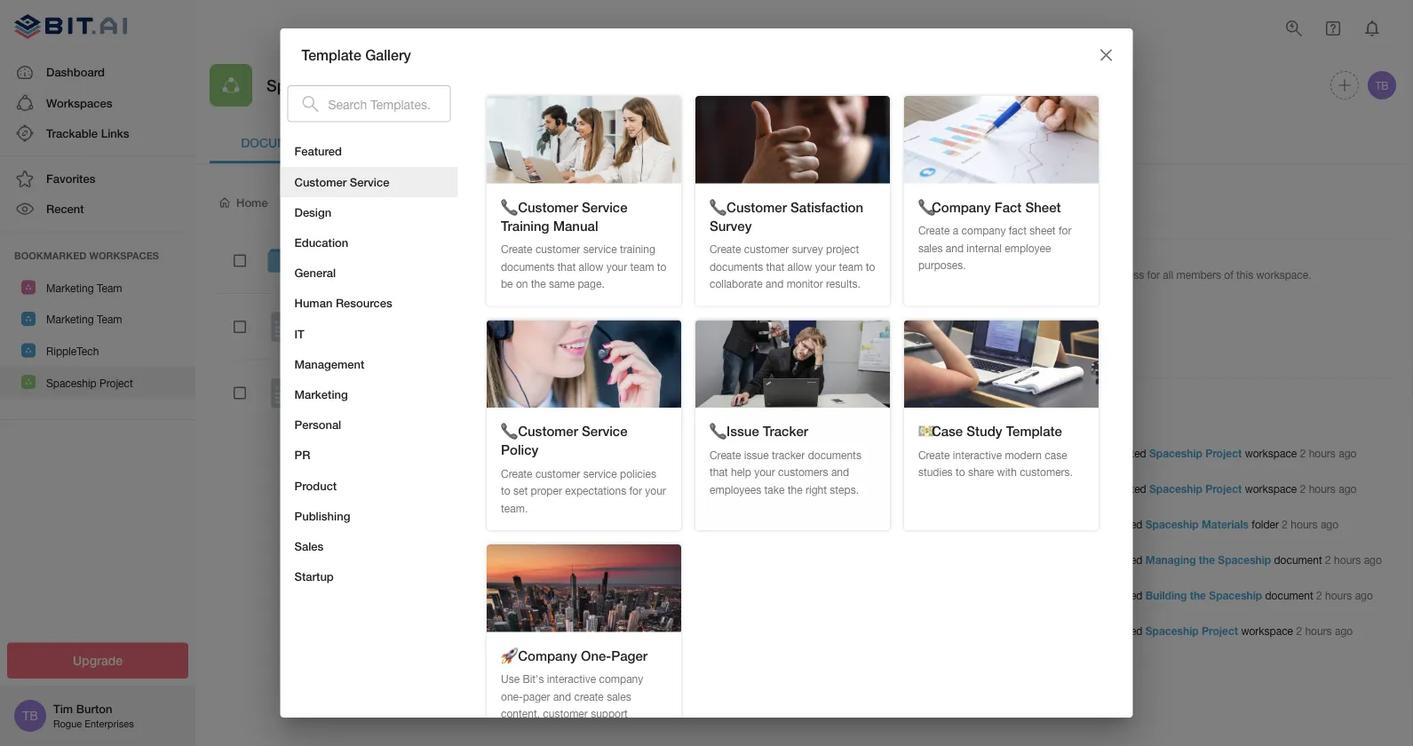 Task type: vqa. For each thing, say whether or not it's contained in the screenshot.
2nd Created
yes



Task type: describe. For each thing, give the bounding box(es) containing it.
dashboard button
[[0, 57, 195, 88]]

case
[[1044, 448, 1067, 461]]

marketing team for second marketing team button from the bottom
[[46, 282, 122, 294]]

1 vertical spatial marketing
[[46, 313, 94, 326]]

trackable links button
[[0, 118, 195, 148]]

document for building the spaceship
[[1265, 589, 1313, 602]]

startup
[[294, 570, 334, 583]]

human resources
[[294, 296, 392, 310]]

📞company fact sheet
[[918, 199, 1060, 215]]

📞 customer service training manual
[[500, 199, 627, 234]]

spaceship project inside button
[[46, 376, 133, 389]]

team.
[[500, 502, 527, 514]]

tracker
[[771, 448, 804, 461]]

of
[[1224, 268, 1233, 281]]

sales inside use bit's interactive company one-pager and create sales content, customer support resources, media kits, etc.
[[606, 690, 631, 702]]

education
[[294, 236, 348, 249]]

policy
[[500, 442, 538, 458]]

📞 customer service policy image
[[486, 320, 681, 408]]

marketing team for first marketing team button from the bottom of the page
[[46, 313, 122, 326]]

allow for service
[[578, 260, 603, 273]]

startup button
[[280, 562, 458, 592]]

1 horizontal spatial spaceship project
[[266, 75, 401, 94]]

education button
[[280, 228, 458, 258]]

created for building the spaceship
[[1107, 589, 1143, 602]]

📞company
[[918, 199, 990, 215]]

one-
[[500, 690, 522, 702]]

purposes.
[[918, 259, 965, 271]]

sales inside create a company fact sheet for sales and internal employee purposes.
[[918, 241, 942, 254]]

expectations
[[565, 484, 626, 497]]

📞 issue tracker image
[[695, 320, 889, 408]]

insights link
[[494, 121, 636, 163]]

fact
[[994, 199, 1021, 215]]

your inside 'create customer service policies to set proper expectations for your team.'
[[645, 484, 665, 497]]

bit's
[[522, 673, 543, 685]]

2 team from the top
[[97, 313, 122, 326]]

1 by from the top
[[347, 269, 357, 281]]

🚀 company one-pager image
[[486, 545, 681, 632]]

collaborate
[[709, 278, 762, 290]]

survey
[[791, 243, 823, 255]]

service for 📞 customer service policy
[[581, 423, 627, 439]]

📞 for 📞 customer satisfaction survey
[[709, 199, 722, 215]]

design button
[[280, 197, 458, 228]]

monitor
[[786, 278, 823, 290]]

tim burton updated spaceship project workspace 2 hours ago for the middle spaceship project link
[[1051, 483, 1357, 495]]

rippletech button
[[0, 335, 195, 366]]

training
[[500, 218, 549, 234]]

to inside the create interactive modern case studies to share with customers.
[[955, 466, 965, 478]]

trackable
[[46, 126, 98, 140]]

tim burton rogue enterprises
[[53, 702, 134, 730]]

customer service
[[294, 175, 389, 189]]

items
[[1069, 214, 1105, 231]]

your inside create customer survey project documents that allow your team to collaborate and monitor results.
[[815, 260, 835, 273]]

1 vertical spatial workspace
[[1245, 483, 1297, 495]]

spaceship materials link
[[1146, 518, 1249, 531]]

created for spaceship project
[[1107, 625, 1143, 637]]

pager
[[611, 648, 647, 664]]

💵case study template image
[[904, 320, 1098, 408]]

updated for spaceship project link to the top
[[1107, 447, 1146, 460]]

settings
[[677, 135, 737, 149]]

📞 for 📞 customer service training manual
[[500, 199, 514, 215]]

create for 📞 customer service training manual
[[500, 243, 532, 255]]

and inside create a company fact sheet for sales and internal employee purposes.
[[945, 241, 963, 254]]

burton inside tim burton rogue enterprises
[[76, 702, 112, 716]]

remove bookmark image
[[411, 75, 432, 96]]

a
[[952, 224, 958, 236]]

service for 📞 customer service training manual
[[583, 243, 617, 255]]

favorites
[[46, 172, 95, 185]]

1 horizontal spatial building the spaceship link
[[1146, 589, 1262, 602]]

customer inside button
[[294, 175, 347, 189]]

0 vertical spatial workspace
[[1245, 447, 1297, 460]]

featured button
[[280, 136, 458, 167]]

create inside button
[[909, 195, 947, 210]]

1 horizontal spatial managing
[[1146, 554, 1196, 566]]

building the spaceship
[[309, 310, 451, 326]]

human resources button
[[280, 288, 458, 319]]

documents link
[[210, 121, 352, 163]]

pr button
[[280, 440, 458, 471]]

1 vertical spatial spaceship project link
[[1149, 483, 1242, 495]]

manual
[[553, 218, 598, 234]]

for left quick
[[1066, 268, 1079, 281]]

dashboard
[[46, 65, 105, 79]]

workspaces
[[89, 250, 159, 261]]

project inside button
[[99, 376, 133, 389]]

etc.
[[608, 725, 625, 737]]

folder
[[1252, 518, 1279, 531]]

set
[[513, 484, 527, 497]]

1 team from the top
[[97, 282, 122, 294]]

create issue tracker documents that help your customers and employees take the right steps.
[[709, 448, 861, 496]]

members
[[1176, 268, 1221, 281]]

service for 📞 customer service training manual
[[581, 199, 627, 215]]

documents
[[241, 135, 320, 149]]

training
[[619, 243, 655, 255]]

project
[[826, 243, 859, 255]]

new
[[951, 195, 976, 210]]

create a company fact sheet for sales and internal employee purposes.
[[918, 224, 1071, 271]]

right
[[805, 483, 826, 496]]

interactive inside use bit's interactive company one-pager and create sales content, customer support resources, media kits, etc.
[[546, 673, 596, 685]]

rogue
[[53, 718, 82, 730]]

created managing the spaceship document 2 hours ago
[[1104, 554, 1382, 566]]

content,
[[500, 707, 540, 720]]

interactive inside the create interactive modern case studies to share with customers.
[[952, 448, 1001, 461]]

created spaceship project workspace 2 hours ago
[[1104, 625, 1353, 637]]

it
[[294, 327, 304, 340]]

2 vertical spatial spaceship project link
[[1146, 625, 1238, 637]]

customer for training
[[535, 243, 580, 255]]

2 created from the top
[[309, 402, 344, 413]]

studies
[[918, 466, 952, 478]]

create for 📞 customer service policy
[[500, 467, 532, 479]]

that inside create issue tracker documents that help your customers and employees take the right steps.
[[709, 466, 728, 478]]

create customer service policies to set proper expectations for your team.
[[500, 467, 665, 514]]

bookmarked workspaces
[[14, 250, 159, 261]]

team for 📞 customer satisfaction survey
[[838, 260, 862, 273]]

team for 📞 customer service training manual
[[630, 260, 654, 273]]

create for 💵case study template
[[918, 448, 949, 461]]

general button
[[280, 258, 458, 288]]

settings link
[[636, 121, 778, 163]]

document for managing the spaceship
[[1274, 554, 1322, 566]]

0 vertical spatial managing
[[309, 376, 370, 392]]

for inside create a company fact sheet for sales and internal employee purposes.
[[1058, 224, 1071, 236]]

your inside create customer service training documents that allow your team to be on the same page.
[[606, 260, 627, 273]]

page.
[[577, 278, 604, 290]]

and inside create customer survey project documents that allow your team to collaborate and monitor results.
[[765, 278, 783, 290]]

modern
[[1004, 448, 1041, 461]]

product button
[[280, 471, 458, 501]]

for left all
[[1147, 268, 1160, 281]]

sheet
[[1029, 224, 1055, 236]]

documents for survey
[[709, 260, 763, 273]]

management button
[[280, 349, 458, 379]]

with
[[997, 466, 1016, 478]]

that for survey
[[766, 260, 784, 273]]

managing the spaceship link
[[1146, 554, 1271, 566]]

tb button
[[1365, 68, 1399, 102]]

items
[[1037, 268, 1063, 281]]

create
[[574, 690, 603, 702]]

study
[[966, 423, 1002, 439]]

1 vertical spatial insights
[[1019, 355, 1071, 371]]

created for managing the spaceship
[[1107, 554, 1143, 566]]

company inside use bit's interactive company one-pager and create sales content, customer support resources, media kits, etc.
[[599, 673, 643, 685]]

policies
[[619, 467, 656, 479]]

customer for survey
[[744, 243, 789, 255]]

2 vertical spatial workspace
[[1241, 625, 1293, 637]]

marketing button
[[280, 379, 458, 410]]

workspaces button
[[0, 88, 195, 118]]



Task type: locate. For each thing, give the bounding box(es) containing it.
1 team from the left
[[630, 260, 654, 273]]

spaceship
[[266, 75, 344, 94], [309, 244, 374, 260], [386, 310, 451, 326], [397, 376, 462, 392], [46, 376, 97, 389], [1149, 447, 1202, 460], [1149, 483, 1202, 495], [1146, 518, 1199, 531], [1218, 554, 1271, 566], [1209, 589, 1262, 602], [1146, 625, 1199, 637]]

1 vertical spatial marketing team
[[46, 313, 122, 326]]

customer down featured
[[294, 175, 347, 189]]

created by up personal
[[309, 402, 360, 413]]

Search Templates... search field
[[328, 85, 451, 122]]

📞 customer service training manual image
[[486, 96, 681, 183]]

insights up today on the bottom
[[1019, 355, 1071, 371]]

quick
[[1082, 268, 1108, 281]]

team up rippletech button on the top left
[[97, 313, 122, 326]]

0 horizontal spatial documents
[[500, 260, 554, 273]]

template gallery dialog
[[280, 28, 1133, 746]]

create for 📞 customer satisfaction survey
[[709, 243, 741, 255]]

2 by from the top
[[347, 402, 357, 413]]

create left a
[[918, 224, 949, 236]]

documents up collaborate
[[709, 260, 763, 273]]

0 vertical spatial created
[[309, 269, 344, 281]]

employee
[[1004, 241, 1051, 254]]

1 horizontal spatial that
[[709, 466, 728, 478]]

2 horizontal spatial documents
[[807, 448, 861, 461]]

0 horizontal spatial interactive
[[546, 673, 596, 685]]

for inside 'create customer service policies to set proper expectations for your team.'
[[629, 484, 642, 497]]

allow for satisfaction
[[787, 260, 812, 273]]

2 created by from the top
[[309, 402, 360, 413]]

0 horizontal spatial building the spaceship link
[[259, 298, 941, 356]]

the
[[530, 278, 545, 290], [363, 310, 383, 326], [374, 376, 393, 392], [787, 483, 802, 496], [1199, 554, 1215, 566], [1190, 589, 1206, 602]]

create customer service training documents that allow your team to be on the same page.
[[500, 243, 666, 290]]

satisfaction
[[790, 199, 863, 215]]

customer up training
[[517, 199, 578, 215]]

create up studies
[[918, 448, 949, 461]]

tab list
[[210, 121, 1399, 163]]

0 horizontal spatial building
[[309, 310, 359, 326]]

customer up policy
[[517, 423, 578, 439]]

by up 'human resources'
[[347, 269, 357, 281]]

documents for training
[[500, 260, 554, 273]]

help
[[730, 466, 751, 478]]

1 vertical spatial tim burton updated spaceship project workspace 2 hours ago
[[1051, 483, 1357, 495]]

create up the set
[[500, 467, 532, 479]]

service inside 📞 customer service training manual
[[581, 199, 627, 215]]

pr
[[294, 448, 310, 462]]

create inside create issue tracker documents that help your customers and employees take the right steps.
[[709, 448, 741, 461]]

interactive down 🚀 company one-pager
[[546, 673, 596, 685]]

customer inside create customer service training documents that allow your team to be on the same page.
[[535, 243, 580, 255]]

created up human
[[309, 269, 344, 281]]

design
[[294, 205, 331, 219]]

to inside create customer service training documents that allow your team to be on the same page.
[[657, 260, 666, 273]]

allow
[[578, 260, 603, 273], [787, 260, 812, 273]]

and left monitor
[[765, 278, 783, 290]]

by
[[347, 269, 357, 281], [347, 402, 357, 413]]

service inside "📞 customer service policy"
[[581, 423, 627, 439]]

2 horizontal spatial that
[[766, 260, 784, 273]]

1 vertical spatial document
[[1265, 589, 1313, 602]]

📞 up training
[[500, 199, 514, 215]]

managing the spaceship
[[309, 376, 462, 392]]

issue
[[726, 423, 759, 439]]

insights
[[536, 135, 594, 149], [1019, 355, 1071, 371]]

documents up on
[[500, 260, 554, 273]]

📞 up policy
[[500, 423, 514, 439]]

0 vertical spatial tim burton updated spaceship project workspace 2 hours ago
[[1051, 447, 1357, 460]]

0 vertical spatial building the spaceship link
[[259, 298, 941, 356]]

workspace
[[1245, 447, 1297, 460], [1245, 483, 1297, 495], [1241, 625, 1293, 637]]

0 vertical spatial team
[[97, 282, 122, 294]]

your down training on the left
[[606, 260, 627, 273]]

2 tim burton updated spaceship project workspace 2 hours ago from the top
[[1051, 483, 1357, 495]]

marketing up personal
[[294, 387, 348, 401]]

customers.
[[1019, 466, 1072, 478]]

customer down manual at left
[[535, 243, 580, 255]]

favorite image
[[468, 374, 489, 395]]

featured
[[294, 144, 342, 158]]

for right sheet
[[1058, 224, 1071, 236]]

customer inside 'create customer service policies to set proper expectations for your team.'
[[535, 467, 580, 479]]

project
[[349, 75, 401, 94], [99, 376, 133, 389], [1205, 447, 1242, 460], [1205, 483, 1242, 495], [1202, 625, 1238, 637]]

tim burton created spaceship materials folder 2 hours ago
[[1051, 518, 1339, 531]]

2 vertical spatial service
[[581, 423, 627, 439]]

documents inside create customer service training documents that allow your team to be on the same page.
[[500, 260, 554, 273]]

create down survey
[[709, 243, 741, 255]]

1 service from the top
[[583, 243, 617, 255]]

1 vertical spatial service
[[583, 467, 617, 479]]

0 vertical spatial insights
[[536, 135, 594, 149]]

service inside button
[[350, 175, 389, 189]]

created by
[[309, 269, 360, 281], [309, 402, 360, 413]]

1 vertical spatial building the spaceship link
[[1146, 589, 1262, 602]]

team down workspaces
[[97, 282, 122, 294]]

1 horizontal spatial interactive
[[952, 448, 1001, 461]]

📞 for 📞 issue tracker
[[709, 423, 722, 439]]

that inside create customer survey project documents that allow your team to collaborate and monitor results.
[[766, 260, 784, 273]]

updated up tim burton created spaceship materials folder 2 hours ago on the right bottom of the page
[[1107, 483, 1146, 495]]

allow inside create customer survey project documents that allow your team to collaborate and monitor results.
[[787, 260, 812, 273]]

documents inside create customer survey project documents that allow your team to collaborate and monitor results.
[[709, 260, 763, 273]]

2 team from the left
[[838, 260, 862, 273]]

2 created from the top
[[1107, 554, 1143, 566]]

that down 📞 customer satisfaction survey
[[766, 260, 784, 273]]

create inside create a company fact sheet for sales and internal employee purposes.
[[918, 224, 949, 236]]

1 allow from the left
[[578, 260, 603, 273]]

2 marketing team button from the top
[[0, 303, 195, 335]]

1 vertical spatial created
[[309, 402, 344, 413]]

template left gallery
[[302, 46, 361, 63]]

building the spaceship link down the page.
[[259, 298, 941, 356]]

2 service from the top
[[583, 467, 617, 479]]

marketing up rippletech
[[46, 313, 94, 326]]

sales up support
[[606, 690, 631, 702]]

your down issue
[[754, 466, 775, 478]]

1 vertical spatial managing
[[1146, 554, 1196, 566]]

service inside 'create customer service policies to set proper expectations for your team.'
[[583, 467, 617, 479]]

fact
[[1008, 224, 1026, 236]]

service
[[350, 175, 389, 189], [581, 199, 627, 215], [581, 423, 627, 439]]

customer inside use bit's interactive company one-pager and create sales content, customer support resources, media kits, etc.
[[543, 707, 587, 720]]

pinned items
[[1019, 214, 1105, 231]]

📞 left issue
[[709, 423, 722, 439]]

customer inside "📞 customer service policy"
[[517, 423, 578, 439]]

0 horizontal spatial company
[[599, 673, 643, 685]]

the inside create customer service training documents that allow your team to be on the same page.
[[530, 278, 545, 290]]

sales
[[294, 539, 324, 553]]

1 vertical spatial created by
[[309, 402, 360, 413]]

and up steps.
[[831, 466, 849, 478]]

issue
[[744, 448, 768, 461]]

template up modern
[[1006, 423, 1062, 439]]

proper
[[530, 484, 562, 497]]

by down managing the spaceship
[[347, 402, 357, 413]]

marketing team button up rippletech
[[0, 303, 195, 335]]

1 vertical spatial materials
[[1202, 518, 1249, 531]]

to inside 'create customer service policies to set proper expectations for your team.'
[[500, 484, 510, 497]]

company
[[961, 224, 1005, 236], [599, 673, 643, 685]]

upgrade button
[[7, 643, 188, 679]]

documents inside create issue tracker documents that help your customers and employees take the right steps.
[[807, 448, 861, 461]]

0 horizontal spatial that
[[557, 260, 575, 273]]

marketing team button
[[0, 271, 195, 303], [0, 303, 195, 335]]

team inside create customer service training documents that allow your team to be on the same page.
[[630, 260, 654, 273]]

create inside create customer service training documents that allow your team to be on the same page.
[[500, 243, 532, 255]]

customer for policy
[[535, 467, 580, 479]]

📞company fact sheet image
[[904, 96, 1098, 183]]

0 vertical spatial marketing
[[46, 282, 94, 294]]

📞 inside 📞 customer service training manual
[[500, 199, 514, 215]]

spaceship project down rippletech button on the top left
[[46, 376, 133, 389]]

1 horizontal spatial documents
[[709, 260, 763, 273]]

company down pager
[[599, 673, 643, 685]]

1 updated from the top
[[1107, 447, 1146, 460]]

materials up managing the spaceship link
[[1202, 518, 1249, 531]]

managing down management on the left of page
[[309, 376, 370, 392]]

materials down design button at left
[[378, 244, 434, 260]]

1 created from the top
[[309, 269, 344, 281]]

create for 📞company fact sheet
[[918, 224, 949, 236]]

0 vertical spatial updated
[[1107, 447, 1146, 460]]

1 vertical spatial interactive
[[546, 673, 596, 685]]

personal button
[[280, 410, 458, 440]]

service up expectations
[[583, 467, 617, 479]]

team inside create customer survey project documents that allow your team to collaborate and monitor results.
[[838, 260, 862, 273]]

on
[[515, 278, 528, 290]]

and down a
[[945, 241, 963, 254]]

created by up 'human resources'
[[309, 269, 360, 281]]

created
[[1107, 518, 1143, 531], [1107, 554, 1143, 566], [1107, 589, 1143, 602], [1107, 625, 1143, 637]]

0 horizontal spatial sales
[[606, 690, 631, 702]]

service up manual at left
[[581, 199, 627, 215]]

customer
[[535, 243, 580, 255], [744, 243, 789, 255], [535, 467, 580, 479], [543, 707, 587, 720]]

service up policies
[[581, 423, 627, 439]]

home
[[236, 196, 268, 209]]

customer for 📞 customer service policy
[[517, 423, 578, 439]]

0 vertical spatial service
[[583, 243, 617, 255]]

1 vertical spatial service
[[581, 199, 627, 215]]

trackable links
[[46, 126, 129, 140]]

0 vertical spatial spaceship project
[[266, 75, 401, 94]]

1 vertical spatial template
[[1006, 423, 1062, 439]]

favorites button
[[0, 164, 195, 194]]

human
[[294, 296, 332, 310]]

create new button
[[895, 185, 991, 221]]

0 horizontal spatial team
[[630, 260, 654, 273]]

2 allow from the left
[[787, 260, 812, 273]]

1 horizontal spatial allow
[[787, 260, 812, 273]]

service down manual at left
[[583, 243, 617, 255]]

create inside create customer survey project documents that allow your team to collaborate and monitor results.
[[709, 243, 741, 255]]

4 created from the top
[[1107, 625, 1143, 637]]

team up results. at the top right of page
[[838, 260, 862, 273]]

allow up the page.
[[578, 260, 603, 273]]

📞 inside 📞 customer satisfaction survey
[[709, 199, 722, 215]]

2 vertical spatial marketing
[[294, 387, 348, 401]]

interactive up share
[[952, 448, 1001, 461]]

your inside create issue tracker documents that help your customers and employees take the right steps.
[[754, 466, 775, 478]]

0 vertical spatial building
[[309, 310, 359, 326]]

that left "help"
[[709, 466, 728, 478]]

customers
[[778, 466, 828, 478]]

1 created by from the top
[[309, 269, 360, 281]]

0 vertical spatial marketing team
[[46, 282, 122, 294]]

use bit's interactive company one-pager and create sales content, customer support resources, media kits, etc.
[[500, 673, 643, 737]]

and inside use bit's interactive company one-pager and create sales content, customer support resources, media kits, etc.
[[553, 690, 571, 702]]

customer for 📞 customer service training manual
[[517, 199, 578, 215]]

1 horizontal spatial materials
[[1202, 518, 1249, 531]]

1 horizontal spatial company
[[961, 224, 1005, 236]]

spaceship project down template gallery
[[266, 75, 401, 94]]

1 horizontal spatial template
[[1006, 423, 1062, 439]]

0 vertical spatial materials
[[378, 244, 434, 260]]

0 vertical spatial sales
[[918, 241, 942, 254]]

marketing team button down bookmarked workspaces
[[0, 271, 195, 303]]

service for 📞 customer service policy
[[583, 467, 617, 479]]

0 vertical spatial by
[[347, 269, 357, 281]]

customer up proper
[[535, 467, 580, 479]]

building the spaceship link down managing the spaceship link
[[1146, 589, 1262, 602]]

1 vertical spatial by
[[347, 402, 357, 413]]

create new
[[909, 195, 976, 210]]

0 horizontal spatial managing
[[309, 376, 370, 392]]

managing down tim burton created spaceship materials folder 2 hours ago on the right bottom of the page
[[1146, 554, 1196, 566]]

and inside create issue tracker documents that help your customers and employees take the right steps.
[[831, 466, 849, 478]]

1 horizontal spatial tb
[[1375, 79, 1389, 91]]

and right pager
[[553, 690, 571, 702]]

0 horizontal spatial insights
[[536, 135, 594, 149]]

customer up the media
[[543, 707, 587, 720]]

💵case
[[918, 423, 962, 439]]

tracker
[[762, 423, 808, 439]]

it button
[[280, 319, 458, 349]]

marketing inside button
[[294, 387, 348, 401]]

allow inside create customer service training documents that allow your team to be on the same page.
[[578, 260, 603, 273]]

1 vertical spatial updated
[[1107, 483, 1146, 495]]

pin items for quick access for all members of this workspace.
[[1019, 268, 1311, 281]]

2 marketing team from the top
[[46, 313, 122, 326]]

to
[[657, 260, 666, 273], [865, 260, 875, 273], [955, 466, 965, 478], [500, 484, 510, 497]]

1 marketing team button from the top
[[0, 271, 195, 303]]

2 updated from the top
[[1107, 483, 1146, 495]]

create up "help"
[[709, 448, 741, 461]]

customer inside 📞 customer satisfaction survey
[[726, 199, 786, 215]]

access
[[1111, 268, 1144, 281]]

insights up 📞 customer service training manual
[[536, 135, 594, 149]]

0 horizontal spatial spaceship project
[[46, 376, 133, 389]]

💵case study template
[[918, 423, 1062, 439]]

0 horizontal spatial tb
[[22, 708, 38, 723]]

1 vertical spatial team
[[97, 313, 122, 326]]

company
[[517, 648, 577, 664]]

0 vertical spatial service
[[350, 175, 389, 189]]

your down policies
[[645, 484, 665, 497]]

that inside create customer service training documents that allow your team to be on the same page.
[[557, 260, 575, 273]]

1 marketing team from the top
[[46, 282, 122, 294]]

burton
[[1071, 447, 1104, 460], [1071, 483, 1104, 495], [1071, 518, 1104, 531], [76, 702, 112, 716]]

0 vertical spatial tb
[[1375, 79, 1389, 91]]

service down the featured "button"
[[350, 175, 389, 189]]

service inside create customer service training documents that allow your team to be on the same page.
[[583, 243, 617, 255]]

📞 for 📞 customer service policy
[[500, 423, 514, 439]]

customer up survey
[[726, 199, 786, 215]]

customer inside 📞 customer service training manual
[[517, 199, 578, 215]]

documents up customers
[[807, 448, 861, 461]]

for down policies
[[629, 484, 642, 497]]

publishing button
[[280, 501, 458, 531]]

to inside create customer survey project documents that allow your team to collaborate and monitor results.
[[865, 260, 875, 273]]

that for training
[[557, 260, 575, 273]]

customer for 📞 customer satisfaction survey
[[726, 199, 786, 215]]

🚀
[[500, 648, 514, 664]]

tim inside tim burton rogue enterprises
[[53, 702, 73, 716]]

pin
[[1019, 268, 1034, 281]]

1 horizontal spatial insights
[[1019, 355, 1071, 371]]

create down training
[[500, 243, 532, 255]]

that up same
[[557, 260, 575, 273]]

bookmarked
[[14, 250, 87, 261]]

share
[[968, 466, 994, 478]]

the inside create issue tracker documents that help your customers and employees take the right steps.
[[787, 483, 802, 496]]

0 vertical spatial interactive
[[952, 448, 1001, 461]]

0 horizontal spatial template
[[302, 46, 361, 63]]

1 horizontal spatial sales
[[918, 241, 942, 254]]

document down folder
[[1274, 554, 1322, 566]]

1 horizontal spatial team
[[838, 260, 862, 273]]

building the spaceship link
[[259, 298, 941, 356], [1146, 589, 1262, 602]]

1 tim burton updated spaceship project workspace 2 hours ago from the top
[[1051, 447, 1357, 460]]

document down "created managing the spaceship document 2 hours ago"
[[1265, 589, 1313, 602]]

links
[[101, 126, 129, 140]]

create inside the create interactive modern case studies to share with customers.
[[918, 448, 949, 461]]

create for 📞 issue tracker
[[709, 448, 741, 461]]

0 horizontal spatial allow
[[578, 260, 603, 273]]

template
[[302, 46, 361, 63], [1006, 423, 1062, 439]]

3 created from the top
[[1107, 589, 1143, 602]]

allow up monitor
[[787, 260, 812, 273]]

📞 customer satisfaction survey image
[[695, 96, 889, 183]]

create left new
[[909, 195, 947, 210]]

upgrade
[[73, 653, 123, 668]]

general
[[294, 266, 336, 280]]

0 vertical spatial template
[[302, 46, 361, 63]]

sales up purposes.
[[918, 241, 942, 254]]

0 vertical spatial created by
[[309, 269, 360, 281]]

1 vertical spatial tb
[[22, 708, 38, 723]]

team
[[630, 260, 654, 273], [838, 260, 862, 273]]

customer inside create customer survey project documents that allow your team to collaborate and monitor results.
[[744, 243, 789, 255]]

team down training on the left
[[630, 260, 654, 273]]

sheet
[[1025, 199, 1060, 215]]

updated right case
[[1107, 447, 1146, 460]]

📞 inside "📞 customer service policy"
[[500, 423, 514, 439]]

spaceship inside button
[[46, 376, 97, 389]]

steps.
[[829, 483, 858, 496]]

1 created from the top
[[1107, 518, 1143, 531]]

create inside 'create customer service policies to set proper expectations for your team.'
[[500, 467, 532, 479]]

your down project
[[815, 260, 835, 273]]

kits,
[[585, 725, 605, 737]]

use
[[500, 673, 519, 685]]

tim burton updated spaceship project workspace 2 hours ago for spaceship project link to the top
[[1051, 447, 1357, 460]]

1 vertical spatial spaceship project
[[46, 376, 133, 389]]

updated for the middle spaceship project link
[[1107, 483, 1146, 495]]

1 vertical spatial building
[[1146, 589, 1187, 602]]

rippletech
[[46, 345, 99, 357]]

internal
[[966, 241, 1001, 254]]

marketing down bookmarked workspaces
[[46, 282, 94, 294]]

tb inside button
[[1375, 79, 1389, 91]]

1 horizontal spatial building
[[1146, 589, 1187, 602]]

publishing
[[294, 509, 350, 523]]

tab list containing documents
[[210, 121, 1399, 163]]

customer down 📞 customer satisfaction survey
[[744, 243, 789, 255]]

company up internal
[[961, 224, 1005, 236]]

spaceship project button
[[0, 366, 195, 398]]

📞 up survey
[[709, 199, 722, 215]]

document
[[1274, 554, 1322, 566], [1265, 589, 1313, 602]]

0 vertical spatial spaceship project link
[[1149, 447, 1242, 460]]

spaceship project
[[266, 75, 401, 94], [46, 376, 133, 389]]

resources,
[[500, 725, 550, 737]]

0 vertical spatial company
[[961, 224, 1005, 236]]

materials
[[378, 244, 434, 260], [1202, 518, 1249, 531]]

enterprises
[[85, 718, 134, 730]]

0 horizontal spatial materials
[[378, 244, 434, 260]]

customer service button
[[280, 167, 458, 197]]

company inside create a company fact sheet for sales and internal employee purposes.
[[961, 224, 1005, 236]]

created up personal
[[309, 402, 344, 413]]

1 vertical spatial company
[[599, 673, 643, 685]]

personal
[[294, 418, 341, 432]]

0 vertical spatial document
[[1274, 554, 1322, 566]]

marketing team up rippletech
[[46, 313, 122, 326]]

1 vertical spatial sales
[[606, 690, 631, 702]]

marketing team down bookmarked workspaces
[[46, 282, 122, 294]]



